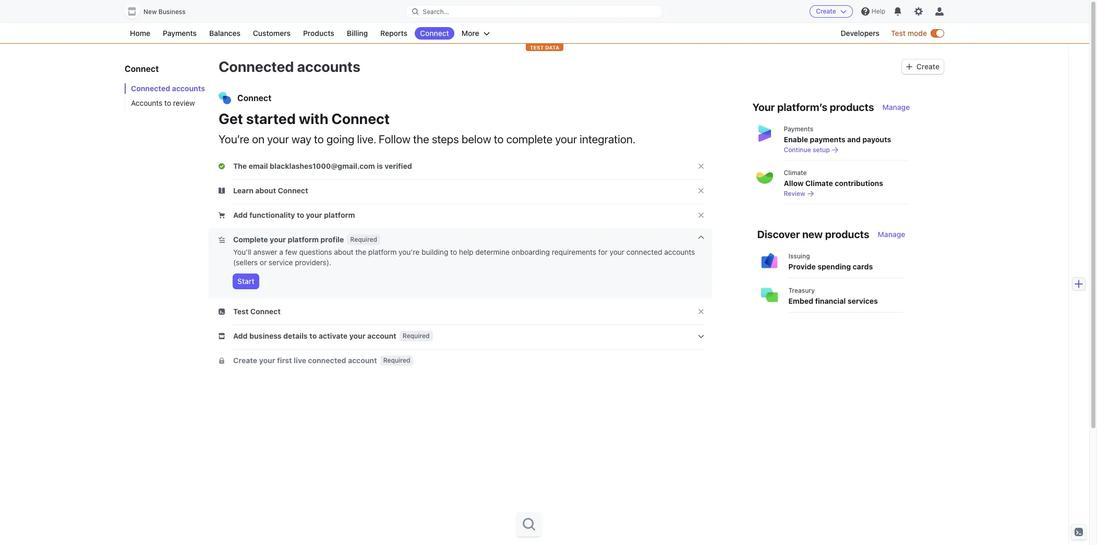 Task type: vqa. For each thing, say whether or not it's contained in the screenshot.
Add functionality to your platform dropdown button
yes



Task type: describe. For each thing, give the bounding box(es) containing it.
new
[[144, 8, 157, 16]]

functionality
[[249, 211, 295, 220]]

requirements
[[552, 248, 597, 257]]

questions
[[299, 248, 332, 257]]

issuing provide spending cards
[[789, 253, 873, 271]]

2 vertical spatial required
[[383, 357, 410, 365]]

going
[[327, 133, 355, 146]]

setup
[[813, 146, 830, 154]]

enable
[[784, 135, 808, 144]]

svg image for create your first live connected account
[[219, 358, 225, 364]]

test for test connect
[[233, 307, 249, 316]]

1 horizontal spatial connected
[[219, 58, 294, 75]]

your platform's products
[[753, 101, 874, 113]]

billing link
[[342, 27, 373, 40]]

complete your platform profile
[[233, 235, 344, 244]]

to inside 'dropdown button'
[[310, 332, 317, 341]]

a
[[279, 248, 283, 257]]

spending
[[818, 262, 851, 271]]

svg image for learn about connect
[[219, 188, 225, 194]]

email
[[249, 162, 268, 171]]

start
[[237, 277, 255, 286]]

svg image for the email blacklashes1000@gmail.com is verified
[[219, 163, 225, 170]]

help button
[[857, 3, 890, 20]]

create your first live connected account
[[233, 356, 377, 365]]

you're
[[219, 133, 249, 146]]

blacklashes1000@gmail.com
[[270, 162, 375, 171]]

2 horizontal spatial create
[[917, 62, 940, 71]]

complete
[[506, 133, 553, 146]]

the email blacklashes1000@gmail.com is verified
[[233, 162, 412, 171]]

add functionality to your platform
[[233, 211, 355, 220]]

products for your platform's products
[[830, 101, 874, 113]]

started
[[246, 110, 296, 127]]

add for add business details to activate your account
[[233, 332, 248, 341]]

connect link
[[415, 27, 454, 40]]

billing
[[347, 29, 368, 38]]

platform inside dropdown button
[[288, 235, 319, 244]]

profile
[[321, 235, 344, 244]]

services
[[848, 297, 878, 306]]

cards
[[853, 262, 873, 271]]

is
[[377, 162, 383, 171]]

svg image for complete your platform profile
[[219, 237, 225, 243]]

the inside the get started with connect you're on your way to going live. follow the steps below to complete your integration.
[[413, 133, 429, 146]]

1 horizontal spatial create button
[[902, 59, 944, 74]]

your inside dropdown button
[[306, 211, 322, 220]]

steps
[[432, 133, 459, 146]]

manage for discover new products
[[878, 230, 906, 239]]

issuing
[[789, 253, 810, 260]]

payouts
[[863, 135, 892, 144]]

payments link
[[158, 27, 202, 40]]

continue setup
[[784, 146, 830, 154]]

platform's
[[777, 101, 828, 113]]

add business details to activate your account button
[[219, 331, 399, 342]]

data
[[545, 44, 560, 51]]

your left the first
[[259, 356, 275, 365]]

or
[[260, 258, 267, 267]]

svg image for create
[[906, 64, 913, 70]]

complete your platform profile button
[[219, 235, 346, 245]]

reports link
[[375, 27, 413, 40]]

your right on
[[267, 133, 289, 146]]

building
[[422, 248, 448, 257]]

developers
[[841, 29, 880, 38]]

integration.
[[580, 133, 636, 146]]

get started with connect you're on your way to going live. follow the steps below to complete your integration.
[[219, 110, 636, 146]]

your inside you'll answer a few questions about the platform you're building to help determine onboarding requirements for your connected accounts (sellers or service providers).
[[610, 248, 625, 257]]

business
[[159, 8, 186, 16]]

(sellers
[[233, 258, 258, 267]]

0 horizontal spatial create
[[233, 356, 257, 365]]

Search… text field
[[406, 5, 663, 18]]

home
[[130, 29, 150, 38]]

search…
[[423, 8, 449, 15]]

1 vertical spatial accounts
[[172, 84, 205, 93]]

mode
[[908, 29, 927, 38]]

learn about connect button
[[219, 186, 310, 196]]

test mode
[[891, 29, 927, 38]]

help
[[459, 248, 474, 257]]

determine
[[476, 248, 510, 257]]

1 vertical spatial connected
[[131, 84, 170, 93]]

1 horizontal spatial create
[[816, 7, 836, 15]]

1 vertical spatial connected
[[308, 356, 346, 365]]

test
[[530, 44, 544, 51]]

review
[[784, 190, 805, 198]]

provide
[[789, 262, 816, 271]]

your
[[753, 101, 775, 113]]

activate
[[319, 332, 348, 341]]

1 vertical spatial climate
[[806, 179, 833, 188]]

connect up connected accounts link
[[125, 64, 159, 74]]

below
[[462, 133, 491, 146]]

more button
[[457, 27, 495, 40]]

learn about connect
[[233, 186, 308, 195]]

connected accounts link
[[125, 83, 208, 94]]

verified
[[385, 162, 412, 171]]

manage for your platform's products
[[883, 103, 910, 112]]

test data
[[530, 44, 560, 51]]

products for discover new products
[[825, 229, 870, 241]]

test connect button
[[219, 307, 283, 317]]

accounts
[[131, 99, 162, 108]]

few
[[285, 248, 297, 257]]

notifications image
[[894, 7, 902, 16]]

manage link for your platform's products
[[883, 102, 910, 113]]

connect up "add functionality to your platform"
[[278, 186, 308, 195]]

for
[[598, 248, 608, 257]]

0 vertical spatial climate
[[784, 169, 807, 177]]

live.
[[357, 133, 376, 146]]

connect down search…
[[420, 29, 449, 38]]

add functionality to your platform button
[[219, 210, 357, 221]]

you're
[[399, 248, 420, 257]]



Task type: locate. For each thing, give the bounding box(es) containing it.
to right way
[[314, 133, 324, 146]]

connected right for
[[627, 248, 662, 257]]

about down 'profile'
[[334, 248, 354, 257]]

1 vertical spatial account
[[348, 356, 377, 365]]

0 horizontal spatial connected
[[131, 84, 170, 93]]

more
[[462, 29, 479, 38]]

the inside you'll answer a few questions about the platform you're building to help determine onboarding requirements for your connected accounts (sellers or service providers).
[[356, 248, 366, 257]]

to inside dropdown button
[[297, 211, 304, 220]]

create down business
[[233, 356, 257, 365]]

test down start "link"
[[233, 307, 249, 316]]

contributions
[[835, 179, 883, 188]]

follow
[[379, 133, 411, 146]]

0 vertical spatial manage
[[883, 103, 910, 112]]

climate up allow
[[784, 169, 807, 177]]

to left help
[[450, 248, 457, 257]]

0 horizontal spatial create button
[[810, 5, 853, 18]]

1 horizontal spatial payments
[[784, 125, 814, 133]]

connect inside the get started with connect you're on your way to going live. follow the steps below to complete your integration.
[[332, 110, 390, 127]]

discover
[[757, 229, 800, 241]]

service
[[269, 258, 293, 267]]

to right below
[[494, 133, 504, 146]]

1 horizontal spatial the
[[413, 133, 429, 146]]

connected up accounts
[[131, 84, 170, 93]]

start link
[[233, 274, 259, 289]]

connected accounts down customers link
[[219, 58, 361, 75]]

connected down customers link
[[219, 58, 294, 75]]

svg image inside learn about connect dropdown button
[[219, 188, 225, 194]]

required for add business details to activate your account
[[403, 332, 430, 340]]

way
[[292, 133, 312, 146]]

0 horizontal spatial connected
[[308, 356, 346, 365]]

payments inside 'payments enable payments and payouts'
[[784, 125, 814, 133]]

learn
[[233, 186, 254, 195]]

developers link
[[836, 27, 885, 40]]

business
[[249, 332, 282, 341]]

accounts to review link
[[125, 98, 208, 109]]

about inside learn about connect dropdown button
[[255, 186, 276, 195]]

svg image left the
[[219, 163, 225, 170]]

payments enable payments and payouts
[[784, 125, 892, 144]]

about
[[255, 186, 276, 195], [334, 248, 354, 257]]

your right activate
[[349, 332, 366, 341]]

customers
[[253, 29, 291, 38]]

0 vertical spatial connected
[[219, 58, 294, 75]]

add down learn
[[233, 211, 248, 220]]

1 vertical spatial payments
[[784, 125, 814, 133]]

manage link for discover new products
[[878, 230, 906, 240]]

manage
[[883, 103, 910, 112], [878, 230, 906, 239]]

new
[[803, 229, 823, 241]]

2 horizontal spatial platform
[[368, 248, 397, 257]]

platform left the you're
[[368, 248, 397, 257]]

create button
[[810, 5, 853, 18], [902, 59, 944, 74]]

1 horizontal spatial connected
[[627, 248, 662, 257]]

connect up started
[[237, 93, 272, 103]]

your
[[267, 133, 289, 146], [555, 133, 577, 146], [306, 211, 322, 220], [270, 235, 286, 244], [610, 248, 625, 257], [349, 332, 366, 341], [259, 356, 275, 365]]

continue setup link
[[784, 146, 908, 154]]

connect up live.
[[332, 110, 390, 127]]

1 vertical spatial products
[[825, 229, 870, 241]]

svg image
[[219, 163, 225, 170], [219, 333, 225, 340]]

svg image inside complete your platform profile dropdown button
[[219, 237, 225, 243]]

to
[[164, 99, 171, 108], [314, 133, 324, 146], [494, 133, 504, 146], [297, 211, 304, 220], [450, 248, 457, 257], [310, 332, 317, 341]]

test connect
[[233, 307, 281, 316]]

platform up 'profile'
[[324, 211, 355, 220]]

svg image for add functionality to your platform
[[219, 212, 225, 219]]

required for complete your platform profile
[[350, 236, 377, 244]]

add inside 'dropdown button'
[[233, 332, 248, 341]]

1 horizontal spatial platform
[[324, 211, 355, 220]]

climate right allow
[[806, 179, 833, 188]]

climate allow climate contributions
[[784, 169, 883, 188]]

svg image inside test connect dropdown button
[[219, 309, 225, 315]]

embed
[[789, 297, 814, 306]]

to up complete your platform profile at the top left of the page
[[297, 211, 304, 220]]

you'll answer a few questions about the platform you're building to help determine onboarding requirements for your connected accounts (sellers or service providers).
[[233, 248, 695, 267]]

0 vertical spatial connected accounts
[[219, 58, 361, 75]]

payments up enable
[[784, 125, 814, 133]]

test inside test connect dropdown button
[[233, 307, 249, 316]]

about right learn
[[255, 186, 276, 195]]

about inside you'll answer a few questions about the platform you're building to help determine onboarding requirements for your connected accounts (sellers or service providers).
[[334, 248, 354, 257]]

reports
[[380, 29, 408, 38]]

new business
[[144, 8, 186, 16]]

create
[[816, 7, 836, 15], [917, 62, 940, 71], [233, 356, 257, 365]]

0 horizontal spatial accounts
[[172, 84, 205, 93]]

2 vertical spatial accounts
[[664, 248, 695, 257]]

platform inside you'll answer a few questions about the platform you're building to help determine onboarding requirements for your connected accounts (sellers or service providers).
[[368, 248, 397, 257]]

to down connected accounts link
[[164, 99, 171, 108]]

svg image down test connect dropdown button
[[219, 333, 225, 340]]

add left business
[[233, 332, 248, 341]]

1 add from the top
[[233, 211, 248, 220]]

add inside dropdown button
[[233, 211, 248, 220]]

you'll
[[233, 248, 251, 257]]

help
[[872, 7, 886, 15]]

your inside dropdown button
[[270, 235, 286, 244]]

0 vertical spatial about
[[255, 186, 276, 195]]

products up 'payments enable payments and payouts'
[[830, 101, 874, 113]]

0 vertical spatial svg image
[[219, 163, 225, 170]]

required
[[350, 236, 377, 244], [403, 332, 430, 340], [383, 357, 410, 365]]

test for test mode
[[891, 29, 906, 38]]

1 vertical spatial svg image
[[219, 333, 225, 340]]

2 vertical spatial create
[[233, 356, 257, 365]]

connected
[[627, 248, 662, 257], [308, 356, 346, 365]]

your right 'complete'
[[555, 133, 577, 146]]

connected inside you'll answer a few questions about the platform you're building to help determine onboarding requirements for your connected accounts (sellers or service providers).
[[627, 248, 662, 257]]

first
[[277, 356, 292, 365]]

the right questions
[[356, 248, 366, 257]]

0 vertical spatial payments
[[163, 29, 197, 38]]

products
[[303, 29, 334, 38]]

new business button
[[125, 4, 196, 19]]

customers link
[[248, 27, 296, 40]]

0 vertical spatial create button
[[810, 5, 853, 18]]

account
[[367, 332, 396, 341], [348, 356, 377, 365]]

products link
[[298, 27, 340, 40]]

1 vertical spatial the
[[356, 248, 366, 257]]

the left steps
[[413, 133, 429, 146]]

platform inside dropdown button
[[324, 211, 355, 220]]

1 vertical spatial about
[[334, 248, 354, 257]]

0 vertical spatial required
[[350, 236, 377, 244]]

manage link
[[883, 102, 910, 113], [878, 230, 906, 240]]

0 horizontal spatial connected accounts
[[131, 84, 205, 93]]

1 vertical spatial manage link
[[878, 230, 906, 240]]

1 vertical spatial required
[[403, 332, 430, 340]]

payments down business
[[163, 29, 197, 38]]

your inside 'dropdown button'
[[349, 332, 366, 341]]

0 vertical spatial products
[[830, 101, 874, 113]]

products up the issuing provide spending cards
[[825, 229, 870, 241]]

test
[[891, 29, 906, 38], [233, 307, 249, 316]]

financial
[[815, 297, 846, 306]]

your right for
[[610, 248, 625, 257]]

0 horizontal spatial payments
[[163, 29, 197, 38]]

2 svg image from the top
[[219, 333, 225, 340]]

0 vertical spatial connected
[[627, 248, 662, 257]]

platform up few at the top left of page
[[288, 235, 319, 244]]

accounts to review
[[131, 99, 195, 108]]

to right details
[[310, 332, 317, 341]]

2 vertical spatial platform
[[368, 248, 397, 257]]

1 vertical spatial platform
[[288, 235, 319, 244]]

svg image inside add functionality to your platform dropdown button
[[219, 212, 225, 219]]

continue
[[784, 146, 811, 154]]

0 vertical spatial account
[[367, 332, 396, 341]]

onboarding
[[512, 248, 550, 257]]

0 horizontal spatial test
[[233, 307, 249, 316]]

create down mode
[[917, 62, 940, 71]]

0 vertical spatial add
[[233, 211, 248, 220]]

create button down mode
[[902, 59, 944, 74]]

payments for payments
[[163, 29, 197, 38]]

allow
[[784, 179, 804, 188]]

svg image inside add business details to activate your account 'dropdown button'
[[219, 333, 225, 340]]

1 vertical spatial test
[[233, 307, 249, 316]]

connected accounts
[[219, 58, 361, 75], [131, 84, 205, 93]]

accounts inside you'll answer a few questions about the platform you're building to help determine onboarding requirements for your connected accounts (sellers or service providers).
[[664, 248, 695, 257]]

0 vertical spatial test
[[891, 29, 906, 38]]

account inside 'dropdown button'
[[367, 332, 396, 341]]

1 vertical spatial create button
[[902, 59, 944, 74]]

2 add from the top
[[233, 332, 248, 341]]

products
[[830, 101, 874, 113], [825, 229, 870, 241]]

0 vertical spatial the
[[413, 133, 429, 146]]

treasury embed financial services
[[789, 287, 878, 306]]

0 vertical spatial platform
[[324, 211, 355, 220]]

accounts
[[297, 58, 361, 75], [172, 84, 205, 93], [664, 248, 695, 257]]

1 svg image from the top
[[219, 163, 225, 170]]

on
[[252, 133, 265, 146]]

review link
[[784, 190, 908, 198]]

connected down activate
[[308, 356, 346, 365]]

connect up business
[[250, 307, 281, 316]]

svg image
[[906, 64, 913, 70], [219, 188, 225, 194], [219, 212, 225, 219], [219, 237, 225, 243], [219, 309, 225, 315], [219, 358, 225, 364]]

test left mode
[[891, 29, 906, 38]]

answer
[[253, 248, 277, 257]]

1 horizontal spatial connected accounts
[[219, 58, 361, 75]]

add for add functionality to your platform
[[233, 211, 248, 220]]

balances
[[209, 29, 241, 38]]

your up a at the top left
[[270, 235, 286, 244]]

1 vertical spatial add
[[233, 332, 248, 341]]

review
[[173, 99, 195, 108]]

1 vertical spatial manage
[[878, 230, 906, 239]]

0 vertical spatial accounts
[[297, 58, 361, 75]]

to inside you'll answer a few questions about the platform you're building to help determine onboarding requirements for your connected accounts (sellers or service providers).
[[450, 248, 457, 257]]

connected accounts up accounts to review link
[[131, 84, 205, 93]]

1 horizontal spatial accounts
[[297, 58, 361, 75]]

balances link
[[204, 27, 246, 40]]

1 vertical spatial create
[[917, 62, 940, 71]]

0 horizontal spatial platform
[[288, 235, 319, 244]]

0 horizontal spatial the
[[356, 248, 366, 257]]

providers).
[[295, 258, 331, 267]]

0 vertical spatial manage link
[[883, 102, 910, 113]]

1 vertical spatial connected accounts
[[131, 84, 205, 93]]

the
[[233, 162, 247, 171]]

1 horizontal spatial about
[[334, 248, 354, 257]]

create button up developers
[[810, 5, 853, 18]]

0 horizontal spatial about
[[255, 186, 276, 195]]

create up developers link
[[816, 7, 836, 15]]

1 horizontal spatial test
[[891, 29, 906, 38]]

Search… search field
[[406, 5, 663, 18]]

payments
[[163, 29, 197, 38], [784, 125, 814, 133]]

svg image for add business details to activate your account
[[219, 333, 225, 340]]

svg image for test connect
[[219, 309, 225, 315]]

your up 'profile'
[[306, 211, 322, 220]]

2 horizontal spatial accounts
[[664, 248, 695, 257]]

discover new products
[[757, 229, 870, 241]]

home link
[[125, 27, 156, 40]]

0 vertical spatial create
[[816, 7, 836, 15]]

payments for payments enable payments and payouts
[[784, 125, 814, 133]]



